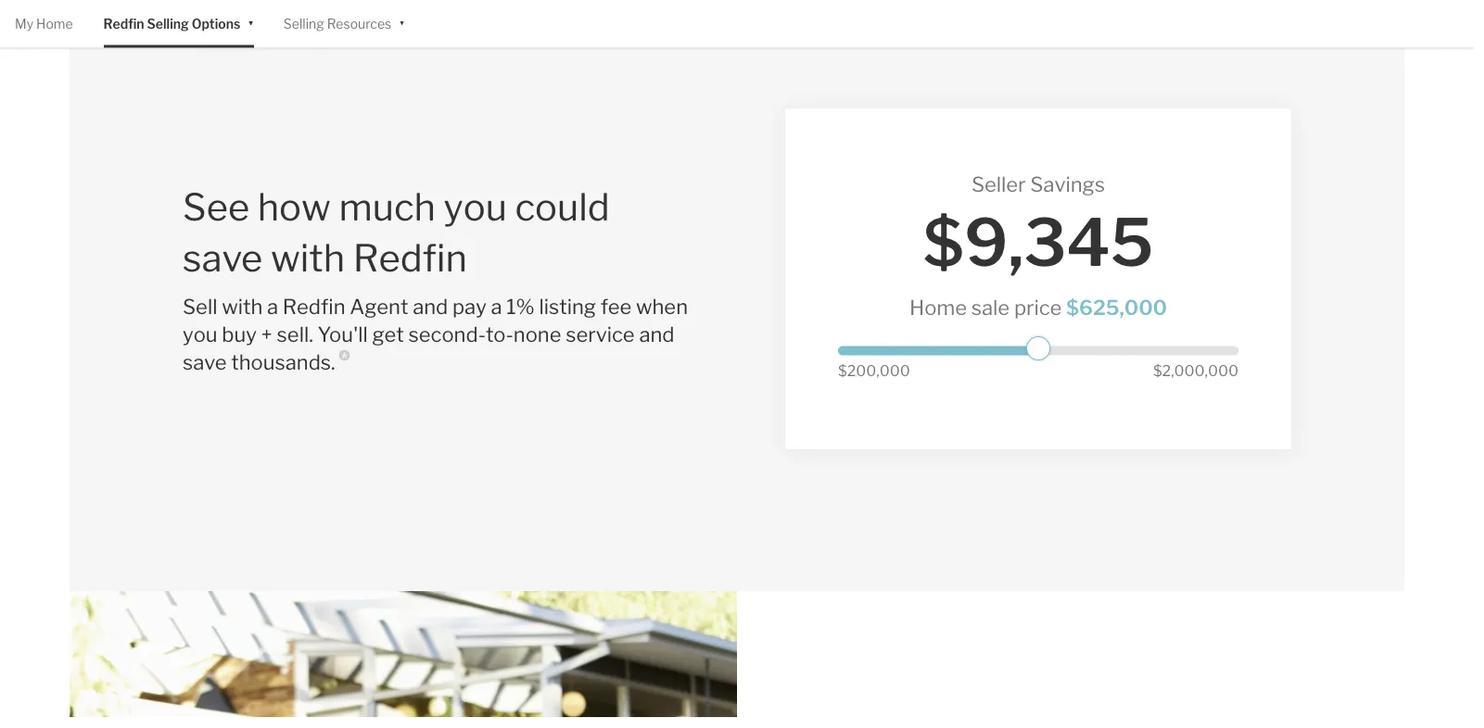 Task type: vqa. For each thing, say whether or not it's contained in the screenshot.
1%
yes



Task type: describe. For each thing, give the bounding box(es) containing it.
with inside sell with a redfin agent and pay a 1% listing fee when you buy + sell. you'll get second-to-none service and save thousands.
[[222, 294, 263, 319]]

get
[[372, 322, 404, 347]]

my home link
[[15, 0, 73, 48]]

selling resources ▾
[[284, 14, 405, 32]]

see
[[183, 185, 250, 230]]

sell with a redfin agent and pay a 1% listing fee when you buy + sell. you'll get second-to-none service and save thousands.
[[183, 294, 688, 375]]

sell
[[183, 294, 217, 319]]

sale
[[972, 295, 1010, 320]]

sell.
[[277, 322, 313, 347]]

0 horizontal spatial and
[[413, 294, 448, 319]]

save inside sell with a redfin agent and pay a 1% listing fee when you buy + sell. you'll get second-to-none service and save thousands.
[[183, 350, 227, 375]]

redfin inside "see how much you could save with redfin"
[[353, 236, 467, 281]]

redfin selling options link
[[103, 0, 240, 48]]

$2,000,000
[[1153, 362, 1239, 380]]

see how much you could save with redfin
[[183, 185, 610, 281]]

redfin inside redfin selling options ▾
[[103, 16, 144, 32]]

home sale price $625,000
[[910, 295, 1167, 320]]

selling inside redfin selling options ▾
[[147, 16, 189, 32]]

fee
[[601, 294, 632, 319]]

service
[[566, 322, 635, 347]]

much
[[339, 185, 436, 230]]

pay
[[452, 294, 487, 319]]

to-
[[486, 322, 514, 347]]

1 horizontal spatial home
[[910, 295, 967, 320]]

redfin selling options ▾
[[103, 14, 254, 32]]

▾ inside redfin selling options ▾
[[248, 14, 254, 30]]

buy
[[222, 322, 257, 347]]

+
[[261, 322, 272, 347]]

could
[[515, 185, 610, 230]]

selling resources link
[[284, 0, 392, 48]]



Task type: locate. For each thing, give the bounding box(es) containing it.
1 horizontal spatial and
[[639, 322, 675, 347]]

1 ▾ from the left
[[248, 14, 254, 30]]

1 horizontal spatial ▾
[[399, 14, 405, 30]]

1 horizontal spatial selling
[[284, 16, 324, 32]]

1 horizontal spatial redfin
[[283, 294, 345, 319]]

redfin right my home
[[103, 16, 144, 32]]

1 selling from the left
[[147, 16, 189, 32]]

2 a from the left
[[491, 294, 502, 319]]

my home
[[15, 16, 73, 32]]

you down sell
[[183, 322, 218, 347]]

0 horizontal spatial you
[[183, 322, 218, 347]]

selling
[[147, 16, 189, 32], [284, 16, 324, 32]]

1 horizontal spatial a
[[491, 294, 502, 319]]

home
[[36, 16, 73, 32], [910, 295, 967, 320]]

redfin inside sell with a redfin agent and pay a 1% listing fee when you buy + sell. you'll get second-to-none service and save thousands.
[[283, 294, 345, 319]]

and up second-
[[413, 294, 448, 319]]

1%
[[507, 294, 535, 319]]

0 vertical spatial home
[[36, 16, 73, 32]]

0 horizontal spatial a
[[267, 294, 278, 319]]

▾ right options
[[248, 14, 254, 30]]

a up +
[[267, 294, 278, 319]]

with inside "see how much you could save with redfin"
[[271, 236, 345, 281]]

save down buy
[[183, 350, 227, 375]]

how
[[258, 185, 331, 230]]

0 vertical spatial with
[[271, 236, 345, 281]]

0 vertical spatial save
[[183, 236, 263, 281]]

a left '1%'
[[491, 294, 502, 319]]

home right my
[[36, 16, 73, 32]]

save down see
[[183, 236, 263, 281]]

savings
[[1030, 171, 1105, 196]]

a
[[267, 294, 278, 319], [491, 294, 502, 319]]

redfin up 'sell.'
[[283, 294, 345, 319]]

none
[[513, 322, 561, 347]]

1 vertical spatial and
[[639, 322, 675, 347]]

1 vertical spatial with
[[222, 294, 263, 319]]

1 vertical spatial redfin
[[353, 236, 467, 281]]

1 horizontal spatial with
[[271, 236, 345, 281]]

you'll
[[318, 322, 368, 347]]

None range field
[[838, 337, 1239, 361]]

you inside sell with a redfin agent and pay a 1% listing fee when you buy + sell. you'll get second-to-none service and save thousands.
[[183, 322, 218, 347]]

seller
[[972, 171, 1026, 196]]

▾ inside selling resources ▾
[[399, 14, 405, 30]]

with up buy
[[222, 294, 263, 319]]

resources
[[327, 16, 392, 32]]

0 horizontal spatial selling
[[147, 16, 189, 32]]

home left sale
[[910, 295, 967, 320]]

selling inside selling resources ▾
[[284, 16, 324, 32]]

listing
[[539, 294, 596, 319]]

selling left resources
[[284, 16, 324, 32]]

1 vertical spatial home
[[910, 295, 967, 320]]

$9,345
[[923, 203, 1154, 281]]

0 horizontal spatial with
[[222, 294, 263, 319]]

2 selling from the left
[[284, 16, 324, 32]]

▾ right resources
[[399, 14, 405, 30]]

1 save from the top
[[183, 236, 263, 281]]

with down how
[[271, 236, 345, 281]]

you left could at the left top of page
[[444, 185, 507, 230]]

0 horizontal spatial home
[[36, 16, 73, 32]]

seller savings $9,345
[[923, 171, 1154, 281]]

0 horizontal spatial ▾
[[248, 14, 254, 30]]

and
[[413, 294, 448, 319], [639, 322, 675, 347]]

when
[[636, 294, 688, 319]]

0 vertical spatial you
[[444, 185, 507, 230]]

2 horizontal spatial redfin
[[353, 236, 467, 281]]

save inside "see how much you could save with redfin"
[[183, 236, 263, 281]]

and down when
[[639, 322, 675, 347]]

save
[[183, 236, 263, 281], [183, 350, 227, 375]]

▾
[[248, 14, 254, 30], [399, 14, 405, 30]]

disclaimer image
[[339, 350, 350, 361]]

you inside "see how much you could save with redfin"
[[444, 185, 507, 230]]

2 vertical spatial redfin
[[283, 294, 345, 319]]

2 ▾ from the left
[[399, 14, 405, 30]]

thousands.
[[231, 350, 335, 375]]

$625,000
[[1066, 295, 1167, 320]]

my
[[15, 16, 33, 32]]

second-
[[408, 322, 486, 347]]

0 vertical spatial and
[[413, 294, 448, 319]]

1 vertical spatial you
[[183, 322, 218, 347]]

2 save from the top
[[183, 350, 227, 375]]

with
[[271, 236, 345, 281], [222, 294, 263, 319]]

1 vertical spatial save
[[183, 350, 227, 375]]

redfin down much
[[353, 236, 467, 281]]

you
[[444, 185, 507, 230], [183, 322, 218, 347]]

0 vertical spatial redfin
[[103, 16, 144, 32]]

$200,000
[[838, 362, 910, 380]]

price
[[1014, 295, 1062, 320]]

1 horizontal spatial you
[[444, 185, 507, 230]]

1 a from the left
[[267, 294, 278, 319]]

selling left options
[[147, 16, 189, 32]]

0 horizontal spatial redfin
[[103, 16, 144, 32]]

redfin
[[103, 16, 144, 32], [353, 236, 467, 281], [283, 294, 345, 319]]

options
[[192, 16, 240, 32]]

agent
[[350, 294, 408, 319]]



